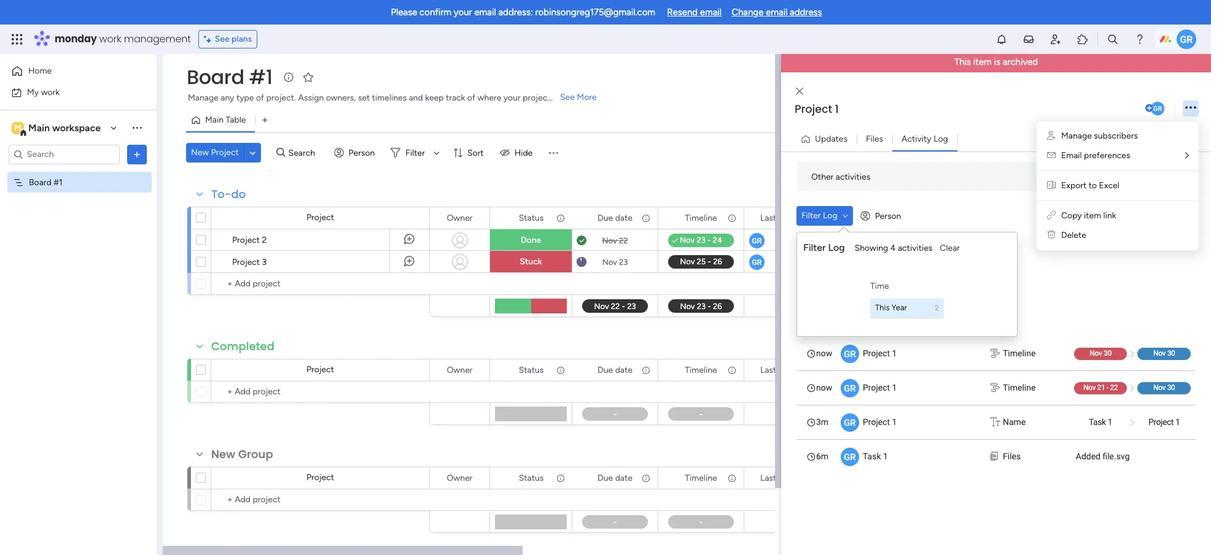 Task type: describe. For each thing, give the bounding box(es) containing it.
nov 22
[[602, 236, 628, 245]]

change email address link
[[732, 7, 822, 18]]

project.
[[266, 93, 296, 103]]

sort button
[[448, 143, 491, 163]]

invite members image
[[1050, 33, 1062, 45]]

add to favorites image
[[302, 71, 314, 83]]

project inside field
[[795, 101, 832, 116]]

automations activity
[[1095, 171, 1176, 182]]

status field for do
[[516, 212, 547, 225]]

To-do field
[[208, 187, 249, 203]]

copy item link
[[1061, 211, 1116, 221]]

v2 surface invite image
[[1047, 131, 1056, 141]]

resend
[[667, 7, 698, 18]]

now for nov 30
[[816, 349, 832, 359]]

do
[[231, 187, 246, 202]]

owner field for to-do
[[444, 212, 476, 225]]

m
[[14, 123, 21, 133]]

column information image for status field related to group
[[556, 474, 566, 484]]

1 vertical spatial task 1
[[863, 452, 888, 462]]

status field for group
[[516, 472, 547, 486]]

is
[[994, 57, 1001, 68]]

stuck
[[520, 257, 542, 267]]

2 of from the left
[[467, 93, 476, 103]]

please
[[391, 7, 417, 18]]

angle down image inside filter log button
[[843, 212, 848, 221]]

nov 23
[[602, 258, 628, 267]]

type
[[236, 93, 254, 103]]

2 owner field from the top
[[444, 364, 476, 377]]

activity log button
[[893, 130, 957, 149]]

3m
[[816, 418, 829, 428]]

new group
[[211, 447, 273, 463]]

2 status field from the top
[[516, 364, 547, 377]]

menu containing manage subscribers
[[1037, 122, 1199, 251]]

close image
[[796, 87, 803, 96]]

manage for manage any type of project. assign owners, set timelines and keep track of where your project stands.
[[188, 93, 219, 103]]

confirm
[[420, 7, 452, 18]]

year
[[892, 304, 907, 313]]

dapulse text column image
[[991, 416, 1000, 429]]

group
[[238, 447, 273, 463]]

column information image for due date field associated with completed
[[641, 366, 651, 376]]

v2 delete line image
[[1047, 230, 1056, 241]]

timelines
[[372, 93, 407, 103]]

monday
[[55, 32, 97, 46]]

show board description image
[[281, 71, 296, 84]]

this for this item is archived
[[955, 57, 971, 68]]

see more
[[560, 92, 597, 103]]

status for new group
[[519, 473, 544, 484]]

0 vertical spatial 2
[[262, 235, 267, 246]]

see plans button
[[198, 30, 257, 49]]

1 vertical spatial 2
[[935, 304, 939, 313]]

30 for nov 21 - 22
[[1167, 384, 1175, 392]]

21
[[1097, 384, 1105, 392]]

other activities
[[811, 172, 871, 182]]

robinsongreg175@gmail.com
[[535, 7, 655, 18]]

owner for group
[[447, 473, 473, 484]]

-
[[1107, 384, 1109, 392]]

1 vertical spatial activities
[[898, 243, 933, 254]]

plans
[[232, 34, 252, 44]]

delete
[[1061, 230, 1087, 241]]

dapulse timeline column image for nov 30
[[991, 348, 1000, 361]]

change email address
[[732, 7, 822, 18]]

preferences
[[1084, 150, 1130, 161]]

0 horizontal spatial task
[[863, 452, 881, 462]]

New Group field
[[208, 447, 276, 463]]

1 horizontal spatial board
[[187, 63, 244, 91]]

1 date from the top
[[615, 213, 633, 223]]

30 for nov 30
[[1167, 350, 1175, 358]]

work for my
[[41, 87, 60, 97]]

0 horizontal spatial greg robinson image
[[1150, 100, 1166, 116]]

0 vertical spatial board #1
[[187, 63, 273, 91]]

help image
[[1134, 33, 1146, 45]]

to-
[[211, 187, 231, 202]]

1 3 minutes ago from the top
[[775, 236, 824, 245]]

due date field for completed
[[595, 364, 636, 377]]

change
[[732, 7, 764, 18]]

0 horizontal spatial your
[[454, 7, 472, 18]]

keep
[[425, 93, 444, 103]]

files inside button
[[866, 134, 883, 144]]

new for new project
[[191, 147, 209, 158]]

hide
[[515, 148, 533, 158]]

2 + add project text field from the top
[[217, 493, 322, 508]]

board #1 inside list box
[[29, 177, 63, 188]]

1 due date field from the top
[[595, 212, 636, 225]]

1 vertical spatial person button
[[855, 206, 909, 226]]

1 horizontal spatial task 1
[[1089, 418, 1113, 428]]

due date for completed
[[598, 365, 633, 376]]

0 vertical spatial #1
[[249, 63, 273, 91]]

1 of from the left
[[256, 93, 264, 103]]

2 3 minutes ago from the top
[[775, 257, 824, 267]]

hide button
[[495, 143, 540, 163]]

notifications image
[[996, 33, 1008, 45]]

this item is archived
[[955, 57, 1038, 68]]

v2 email column image
[[1047, 150, 1056, 161]]

home button
[[7, 61, 132, 81]]

sort
[[467, 148, 484, 158]]

project 2
[[232, 235, 267, 246]]

home
[[28, 66, 52, 76]]

excel
[[1099, 181, 1120, 191]]

time
[[870, 281, 889, 292]]

+ Add project text field
[[217, 385, 322, 400]]

add view image
[[262, 116, 268, 125]]

Board #1 field
[[184, 63, 276, 91]]

any
[[221, 93, 234, 103]]

nov 21 - 22
[[1083, 384, 1118, 392]]

copy
[[1061, 211, 1082, 221]]

Search field
[[285, 144, 322, 162]]

my
[[27, 87, 39, 97]]

due for new group
[[598, 473, 613, 484]]

manage subscribers
[[1061, 131, 1138, 141]]

item for this
[[973, 57, 992, 68]]

manage any type of project. assign owners, set timelines and keep track of where your project stands.
[[188, 93, 580, 103]]

done
[[521, 235, 541, 246]]

23
[[619, 258, 628, 267]]

more
[[577, 92, 597, 103]]

clear button
[[935, 239, 965, 259]]

status for to-do
[[519, 213, 544, 223]]

last updated field for to-do
[[757, 212, 814, 225]]

due date for new group
[[598, 473, 633, 484]]

1 vertical spatial person
[[875, 211, 901, 221]]

this year
[[875, 304, 907, 313]]

select product image
[[11, 33, 23, 45]]

list arrow image
[[1185, 152, 1189, 160]]

1 vertical spatial your
[[504, 93, 521, 103]]

0 vertical spatial 22
[[619, 236, 628, 245]]

export
[[1061, 181, 1087, 191]]

main table button
[[186, 111, 255, 130]]

updated for group
[[779, 473, 811, 484]]

2 vertical spatial log
[[828, 242, 845, 254]]

email for resend email
[[700, 7, 722, 18]]

v2 link image
[[1047, 211, 1056, 221]]

table
[[226, 115, 246, 125]]

owner for do
[[447, 213, 473, 223]]

showing
[[855, 243, 888, 254]]

email
[[1061, 150, 1082, 161]]

project 1 inside field
[[795, 101, 839, 116]]

to
[[1089, 181, 1097, 191]]

filter inside filter log button
[[802, 211, 821, 221]]

2 ago from the top
[[811, 257, 824, 267]]

updates button
[[796, 130, 857, 149]]

stands.
[[553, 93, 580, 103]]

2 last from the top
[[760, 365, 776, 376]]

4
[[890, 243, 896, 254]]

added file.svg
[[1076, 452, 1130, 462]]

nov 30 for nov 30
[[1154, 350, 1175, 358]]

0 horizontal spatial person button
[[329, 143, 382, 163]]

board inside list box
[[29, 177, 51, 188]]

my work button
[[7, 83, 132, 102]]

resend email link
[[667, 7, 722, 18]]

new project
[[191, 147, 239, 158]]

due date field for new group
[[595, 472, 636, 486]]

showing 4 activities
[[855, 243, 933, 254]]

1 due date from the top
[[598, 213, 633, 223]]

2 status from the top
[[519, 365, 544, 376]]

file.svg
[[1103, 452, 1130, 462]]

export to excel
[[1061, 181, 1120, 191]]

1 vertical spatial files
[[1003, 452, 1021, 462]]

updates
[[815, 134, 848, 144]]

please confirm your email address: robinsongreg175@gmail.com
[[391, 7, 655, 18]]

workspace selection element
[[12, 121, 103, 137]]

where
[[478, 93, 501, 103]]

column information image for first due date field from the top of the page
[[641, 213, 651, 223]]

v2 ellipsis image
[[1185, 100, 1197, 117]]

files button
[[857, 130, 893, 149]]

last updated for new group
[[760, 473, 811, 484]]



Task type: locate. For each thing, give the bounding box(es) containing it.
email right change
[[766, 7, 788, 18]]

apps image
[[1077, 33, 1089, 45]]

email left address:
[[474, 7, 496, 18]]

1 horizontal spatial activity
[[1146, 171, 1176, 182]]

workspace image
[[12, 121, 24, 135]]

item left link
[[1084, 211, 1101, 221]]

greg robinson image right help image
[[1177, 29, 1197, 49]]

+ add project text field down project 3
[[217, 277, 322, 292]]

project 1 for nov 30
[[863, 349, 897, 359]]

1 vertical spatial minutes
[[781, 257, 809, 267]]

3 email from the left
[[766, 7, 788, 18]]

1 status from the top
[[519, 213, 544, 223]]

2 owner from the top
[[447, 365, 473, 376]]

0 horizontal spatial activities
[[836, 172, 871, 182]]

0 vertical spatial new
[[191, 147, 209, 158]]

of right type
[[256, 93, 264, 103]]

updated
[[779, 213, 811, 223], [779, 365, 811, 376], [779, 473, 811, 484]]

1 vertical spatial filter
[[802, 211, 821, 221]]

1 vertical spatial status
[[519, 365, 544, 376]]

0 vertical spatial work
[[99, 32, 121, 46]]

1 vertical spatial last updated
[[760, 365, 811, 376]]

log down filter log button
[[828, 242, 845, 254]]

1 last updated field from the top
[[757, 212, 814, 225]]

inbox image
[[1023, 33, 1035, 45]]

1 vertical spatial column information image
[[641, 366, 651, 376]]

2 vertical spatial last updated field
[[757, 472, 814, 486]]

1 horizontal spatial task
[[1089, 418, 1106, 428]]

1 vertical spatial board #1
[[29, 177, 63, 188]]

person
[[349, 148, 375, 158], [875, 211, 901, 221]]

1 horizontal spatial person
[[875, 211, 901, 221]]

1 + add project text field from the top
[[217, 277, 322, 292]]

new inside field
[[211, 447, 235, 463]]

2 due date from the top
[[598, 365, 633, 376]]

activity log
[[902, 134, 948, 144]]

1 horizontal spatial this
[[955, 57, 971, 68]]

1 due from the top
[[598, 213, 613, 223]]

new for new group
[[211, 447, 235, 463]]

board #1 up any
[[187, 63, 273, 91]]

main table
[[205, 115, 246, 125]]

0 horizontal spatial this
[[875, 304, 890, 313]]

filter inside popup button
[[406, 148, 425, 158]]

project 1
[[795, 101, 839, 116], [863, 349, 897, 359], [863, 383, 897, 393], [863, 418, 897, 428], [1149, 418, 1180, 428]]

person button up showing
[[855, 206, 909, 226]]

filter log down other at the top right
[[802, 211, 838, 221]]

0 vertical spatial last
[[760, 213, 776, 223]]

task 1 right 6m
[[863, 452, 888, 462]]

3 last from the top
[[760, 473, 776, 484]]

0 horizontal spatial 22
[[619, 236, 628, 245]]

0 vertical spatial minutes
[[781, 236, 809, 245]]

work for monday
[[99, 32, 121, 46]]

#1 down the search in workspace field
[[54, 177, 63, 188]]

see inside 'link'
[[560, 92, 575, 103]]

see left more
[[560, 92, 575, 103]]

Project 1 field
[[792, 101, 1143, 117]]

1 vertical spatial filter log
[[803, 242, 845, 254]]

3 minutes ago down filter log button
[[775, 236, 824, 245]]

your right 'where'
[[504, 93, 521, 103]]

filter log down filter log button
[[803, 242, 845, 254]]

1 last from the top
[[760, 213, 776, 223]]

see for see more
[[560, 92, 575, 103]]

3 status field from the top
[[516, 472, 547, 486]]

2 due from the top
[[598, 365, 613, 376]]

see plans
[[215, 34, 252, 44]]

email
[[474, 7, 496, 18], [700, 7, 722, 18], [766, 7, 788, 18]]

files right updates
[[866, 134, 883, 144]]

updated for do
[[779, 213, 811, 223]]

2 vertical spatial column information image
[[556, 474, 566, 484]]

new project button
[[186, 143, 244, 163]]

2
[[262, 235, 267, 246], [935, 304, 939, 313]]

3 status from the top
[[519, 473, 544, 484]]

column information image
[[556, 213, 566, 223], [727, 213, 737, 223], [556, 366, 566, 376], [727, 366, 737, 376], [641, 474, 651, 484], [727, 474, 737, 484]]

ago
[[811, 236, 824, 245], [811, 257, 824, 267]]

30
[[1104, 350, 1112, 358], [1167, 350, 1175, 358], [1167, 384, 1175, 392]]

item left is
[[973, 57, 992, 68]]

1 horizontal spatial board #1
[[187, 63, 273, 91]]

Search in workspace field
[[26, 147, 103, 162]]

minutes up the dapulse drag 2 icon
[[781, 257, 809, 267]]

task
[[1089, 418, 1106, 428], [863, 452, 881, 462]]

main workspace
[[28, 122, 101, 134]]

resend email
[[667, 7, 722, 18]]

1 horizontal spatial person button
[[855, 206, 909, 226]]

address
[[790, 7, 822, 18]]

last for to-do
[[760, 213, 776, 223]]

activity right automations
[[1146, 171, 1176, 182]]

filter down filter log button
[[803, 242, 826, 254]]

0 vertical spatial see
[[215, 34, 229, 44]]

0 horizontal spatial board
[[29, 177, 51, 188]]

22 inside list box
[[1110, 384, 1118, 392]]

option
[[0, 171, 157, 174]]

new down main table button
[[191, 147, 209, 158]]

1 vertical spatial this
[[875, 304, 890, 313]]

timeline
[[685, 213, 717, 223], [1003, 349, 1036, 359], [685, 365, 717, 376], [1003, 383, 1036, 393], [685, 473, 717, 484]]

0 vertical spatial last updated
[[760, 213, 811, 223]]

3 updated from the top
[[779, 473, 811, 484]]

2 dapulse timeline column image from the top
[[991, 382, 1000, 395]]

2 up project 3
[[262, 235, 267, 246]]

angle down image down "other activities"
[[843, 212, 848, 221]]

v2 done deadline image
[[577, 235, 587, 247]]

see left the plans
[[215, 34, 229, 44]]

see for see plans
[[215, 34, 229, 44]]

greg robinson image
[[1177, 29, 1197, 49], [1150, 100, 1166, 116]]

0 vertical spatial status
[[519, 213, 544, 223]]

dapulse timeline column image for nov 21 - 22
[[991, 382, 1000, 395]]

email preferences
[[1061, 150, 1130, 161]]

3 last updated from the top
[[760, 473, 811, 484]]

1 horizontal spatial email
[[700, 7, 722, 18]]

arrow down image
[[429, 146, 444, 160]]

1 email from the left
[[474, 7, 496, 18]]

3 date from the top
[[615, 473, 633, 484]]

0 vertical spatial owner
[[447, 213, 473, 223]]

other
[[811, 172, 834, 182]]

1 timeline field from the top
[[682, 212, 720, 225]]

filter log inside filter log button
[[802, 211, 838, 221]]

Owner field
[[444, 212, 476, 225], [444, 364, 476, 377], [444, 472, 476, 486]]

3 due date field from the top
[[595, 472, 636, 486]]

person button
[[329, 143, 382, 163], [855, 206, 909, 226]]

task 1
[[1089, 418, 1113, 428], [863, 452, 888, 462]]

1
[[835, 101, 839, 116], [892, 349, 897, 359], [892, 383, 897, 393], [892, 418, 897, 428], [1108, 418, 1113, 428], [1176, 418, 1180, 428], [883, 452, 888, 462]]

6m
[[816, 452, 829, 462]]

22 up 23
[[619, 236, 628, 245]]

filter down other at the top right
[[802, 211, 821, 221]]

workspace
[[52, 122, 101, 134]]

2 last updated from the top
[[760, 365, 811, 376]]

manage left any
[[188, 93, 219, 103]]

0 vertical spatial board
[[187, 63, 244, 91]]

email right resend at the top of the page
[[700, 7, 722, 18]]

project 1 for nov 21 - 22
[[863, 383, 897, 393]]

subscribers
[[1094, 131, 1138, 141]]

3 minutes ago up the dapulse drag 2 icon
[[775, 257, 824, 267]]

person button right search field at top
[[329, 143, 382, 163]]

main left the table
[[205, 115, 224, 125]]

v2 search image
[[276, 146, 285, 160]]

Last updated field
[[757, 212, 814, 225], [757, 364, 814, 377], [757, 472, 814, 486]]

filter log button
[[797, 206, 853, 226]]

1 inside field
[[835, 101, 839, 116]]

2 last updated field from the top
[[757, 364, 814, 377]]

0 vertical spatial due
[[598, 213, 613, 223]]

Completed field
[[208, 339, 278, 355]]

0 vertical spatial owner field
[[444, 212, 476, 225]]

set
[[358, 93, 370, 103]]

this left is
[[955, 57, 971, 68]]

main for main table
[[205, 115, 224, 125]]

import from excel template outline image
[[1047, 181, 1056, 191]]

log down other at the top right
[[823, 211, 838, 221]]

0 horizontal spatial person
[[349, 148, 375, 158]]

item
[[973, 57, 992, 68], [1084, 211, 1101, 221]]

column information image
[[641, 213, 651, 223], [641, 366, 651, 376], [556, 474, 566, 484]]

management
[[124, 32, 191, 46]]

minutes down filter log button
[[781, 236, 809, 245]]

see more link
[[559, 92, 598, 104]]

Status field
[[516, 212, 547, 225], [516, 364, 547, 377], [516, 472, 547, 486]]

0 vertical spatial manage
[[188, 93, 219, 103]]

0 horizontal spatial files
[[866, 134, 883, 144]]

3
[[775, 236, 779, 245], [262, 257, 267, 268], [775, 257, 779, 267]]

main right workspace icon
[[28, 122, 50, 134]]

1 vertical spatial dapulse timeline column image
[[991, 382, 1000, 395]]

1 vertical spatial log
[[823, 211, 838, 221]]

see inside button
[[215, 34, 229, 44]]

greg robinson image left v2 ellipsis image
[[1150, 100, 1166, 116]]

name
[[1003, 418, 1026, 428]]

options image
[[131, 148, 143, 161]]

2 email from the left
[[700, 7, 722, 18]]

0 vertical spatial date
[[615, 213, 633, 223]]

clear
[[940, 243, 960, 254]]

log down project 1 field
[[934, 134, 948, 144]]

1 vertical spatial see
[[560, 92, 575, 103]]

to-do
[[211, 187, 246, 202]]

2 updated from the top
[[779, 365, 811, 376]]

activity inside button
[[902, 134, 932, 144]]

3 last updated field from the top
[[757, 472, 814, 486]]

1 owner from the top
[[447, 213, 473, 223]]

2 vertical spatial owner field
[[444, 472, 476, 486]]

0 horizontal spatial 2
[[262, 235, 267, 246]]

last updated field for new group
[[757, 472, 814, 486]]

now for nov 21 - 22
[[816, 383, 832, 393]]

work
[[99, 32, 121, 46], [41, 87, 60, 97]]

and
[[409, 93, 423, 103]]

1 horizontal spatial new
[[211, 447, 235, 463]]

+ Add project text field
[[217, 277, 322, 292], [217, 493, 322, 508]]

email for change email address
[[766, 7, 788, 18]]

1 last updated from the top
[[760, 213, 811, 223]]

0 vertical spatial log
[[934, 134, 948, 144]]

main inside button
[[205, 115, 224, 125]]

your
[[454, 7, 472, 18], [504, 93, 521, 103]]

1 ago from the top
[[811, 236, 824, 245]]

last updated for to-do
[[760, 213, 811, 223]]

1 vertical spatial item
[[1084, 211, 1101, 221]]

activities right other at the top right
[[836, 172, 871, 182]]

2 date from the top
[[615, 365, 633, 376]]

2 vertical spatial updated
[[779, 473, 811, 484]]

board down the search in workspace field
[[29, 177, 51, 188]]

1 minutes from the top
[[781, 236, 809, 245]]

this for this year
[[875, 304, 890, 313]]

last for new group
[[760, 473, 776, 484]]

this left year
[[875, 304, 890, 313]]

owners,
[[326, 93, 356, 103]]

2 vertical spatial due date
[[598, 473, 633, 484]]

0 horizontal spatial new
[[191, 147, 209, 158]]

3 owner from the top
[[447, 473, 473, 484]]

0 horizontal spatial email
[[474, 7, 496, 18]]

+ add project text field down "group" on the bottom
[[217, 493, 322, 508]]

2 now from the top
[[816, 383, 832, 393]]

board #1 list box
[[0, 170, 157, 359]]

due
[[598, 213, 613, 223], [598, 365, 613, 376], [598, 473, 613, 484]]

new inside button
[[191, 147, 209, 158]]

#1 inside list box
[[54, 177, 63, 188]]

0 vertical spatial filter log
[[802, 211, 838, 221]]

1 updated from the top
[[779, 213, 811, 223]]

1 vertical spatial owner field
[[444, 364, 476, 377]]

activity inside 'button'
[[1146, 171, 1176, 182]]

3 minutes ago
[[775, 236, 824, 245], [775, 257, 824, 267]]

0 vertical spatial greg robinson image
[[1177, 29, 1197, 49]]

automations activity button
[[1090, 167, 1181, 187]]

address:
[[498, 7, 533, 18]]

added
[[1076, 452, 1101, 462]]

1 now from the top
[[816, 349, 832, 359]]

2 vertical spatial timeline field
[[682, 472, 720, 486]]

board up any
[[187, 63, 244, 91]]

person up 4
[[875, 211, 901, 221]]

search everything image
[[1107, 33, 1119, 45]]

2 due date field from the top
[[595, 364, 636, 377]]

2 vertical spatial filter
[[803, 242, 826, 254]]

new
[[191, 147, 209, 158], [211, 447, 235, 463]]

1 vertical spatial 3 minutes ago
[[775, 257, 824, 267]]

22
[[619, 236, 628, 245], [1110, 384, 1118, 392]]

3 due from the top
[[598, 473, 613, 484]]

1 vertical spatial due date
[[598, 365, 633, 376]]

manage inside menu
[[1061, 131, 1092, 141]]

owner
[[447, 213, 473, 223], [447, 365, 473, 376], [447, 473, 473, 484]]

workspace options image
[[131, 122, 143, 134]]

task 1 down nov 21 - 22
[[1089, 418, 1113, 428]]

2 vertical spatial due date field
[[595, 472, 636, 486]]

0 vertical spatial activities
[[836, 172, 871, 182]]

board #1 down the search in workspace field
[[29, 177, 63, 188]]

angle down image
[[250, 148, 256, 158], [843, 212, 848, 221]]

angle down image left 'v2 search' image
[[250, 148, 256, 158]]

task right 6m
[[863, 452, 881, 462]]

1 vertical spatial due date field
[[595, 364, 636, 377]]

1 dapulse timeline column image from the top
[[991, 348, 1000, 361]]

nov 30 for nov 21 - 22
[[1154, 384, 1175, 392]]

date for new group
[[615, 473, 633, 484]]

project 1 for task 1
[[863, 418, 897, 428]]

project inside button
[[211, 147, 239, 158]]

1 vertical spatial work
[[41, 87, 60, 97]]

2 vertical spatial status
[[519, 473, 544, 484]]

0 vertical spatial activity
[[902, 134, 932, 144]]

1 vertical spatial timeline field
[[682, 364, 720, 377]]

2 vertical spatial last updated
[[760, 473, 811, 484]]

manage up "email"
[[1061, 131, 1092, 141]]

1 status field from the top
[[516, 212, 547, 225]]

activity right files button
[[902, 134, 932, 144]]

2 horizontal spatial email
[[766, 7, 788, 18]]

my work
[[27, 87, 60, 97]]

0 vertical spatial column information image
[[641, 213, 651, 223]]

Due date field
[[595, 212, 636, 225], [595, 364, 636, 377], [595, 472, 636, 486]]

1 horizontal spatial manage
[[1061, 131, 1092, 141]]

1 vertical spatial angle down image
[[843, 212, 848, 221]]

menu
[[1037, 122, 1199, 251]]

1 vertical spatial manage
[[1061, 131, 1092, 141]]

2 minutes from the top
[[781, 257, 809, 267]]

link
[[1104, 211, 1116, 221]]

dapulse checkmark sign image
[[672, 234, 679, 249]]

0 vertical spatial filter
[[406, 148, 425, 158]]

1 vertical spatial board
[[29, 177, 51, 188]]

2 vertical spatial date
[[615, 473, 633, 484]]

see
[[215, 34, 229, 44], [560, 92, 575, 103]]

manage for manage subscribers
[[1061, 131, 1092, 141]]

3 owner field from the top
[[444, 472, 476, 486]]

0 vertical spatial last updated field
[[757, 212, 814, 225]]

1 vertical spatial 22
[[1110, 384, 1118, 392]]

3 due date from the top
[[598, 473, 633, 484]]

0 horizontal spatial board #1
[[29, 177, 63, 188]]

0 vertical spatial now
[[816, 349, 832, 359]]

last updated
[[760, 213, 811, 223], [760, 365, 811, 376], [760, 473, 811, 484]]

dapulse timeline column image
[[991, 348, 1000, 361], [991, 382, 1000, 395]]

0 horizontal spatial angle down image
[[250, 148, 256, 158]]

1 horizontal spatial angle down image
[[843, 212, 848, 221]]

1 horizontal spatial 22
[[1110, 384, 1118, 392]]

1 vertical spatial greg robinson image
[[1150, 100, 1166, 116]]

archived
[[1003, 57, 1038, 68]]

1 owner field from the top
[[444, 212, 476, 225]]

owner field for new group
[[444, 472, 476, 486]]

item inside menu
[[1084, 211, 1101, 221]]

main for main workspace
[[28, 122, 50, 134]]

main inside workspace selection element
[[28, 122, 50, 134]]

v2 file column image
[[991, 451, 998, 464]]

0 vertical spatial person button
[[329, 143, 382, 163]]

filter button
[[386, 143, 444, 163]]

1 horizontal spatial activities
[[898, 243, 933, 254]]

#1
[[249, 63, 273, 91], [54, 177, 63, 188]]

track
[[446, 93, 465, 103]]

project
[[523, 93, 551, 103]]

3 timeline field from the top
[[682, 472, 720, 486]]

activities right 4
[[898, 243, 933, 254]]

0 vertical spatial updated
[[779, 213, 811, 223]]

2 vertical spatial last
[[760, 473, 776, 484]]

Timeline field
[[682, 212, 720, 225], [682, 364, 720, 377], [682, 472, 720, 486]]

completed
[[211, 339, 275, 354]]

of right "track"
[[467, 93, 476, 103]]

0 vertical spatial your
[[454, 7, 472, 18]]

due for completed
[[598, 365, 613, 376]]

#1 up type
[[249, 63, 273, 91]]

list box
[[797, 337, 1196, 474]]

person left the filter popup button
[[349, 148, 375, 158]]

work inside button
[[41, 87, 60, 97]]

monday work management
[[55, 32, 191, 46]]

nov
[[602, 236, 617, 245], [602, 258, 617, 267], [1090, 350, 1102, 358], [1154, 350, 1166, 358], [1083, 384, 1096, 392], [1154, 384, 1166, 392]]

new left "group" on the bottom
[[211, 447, 235, 463]]

2 right year
[[935, 304, 939, 313]]

0 vertical spatial person
[[349, 148, 375, 158]]

item for copy
[[1084, 211, 1101, 221]]

dapulse drag 2 image
[[783, 291, 787, 305]]

task down nov 21 - 22
[[1089, 418, 1106, 428]]

0 vertical spatial this
[[955, 57, 971, 68]]

0 vertical spatial task 1
[[1089, 418, 1113, 428]]

of
[[256, 93, 264, 103], [467, 93, 476, 103]]

0 horizontal spatial item
[[973, 57, 992, 68]]

your right confirm
[[454, 7, 472, 18]]

menu image
[[547, 147, 560, 159]]

date for completed
[[615, 365, 633, 376]]

dapulse addbtn image
[[1146, 104, 1154, 112]]

work right my
[[41, 87, 60, 97]]

project
[[795, 101, 832, 116], [211, 147, 239, 158], [306, 213, 334, 223], [232, 235, 260, 246], [232, 257, 260, 268], [863, 349, 890, 359], [306, 365, 334, 375], [863, 383, 890, 393], [863, 418, 890, 428], [1149, 418, 1174, 428], [306, 473, 334, 483]]

0 vertical spatial ago
[[811, 236, 824, 245]]

0 vertical spatial 3 minutes ago
[[775, 236, 824, 245]]

filter left arrow down image
[[406, 148, 425, 158]]

manage
[[188, 93, 219, 103], [1061, 131, 1092, 141]]

2 timeline field from the top
[[682, 364, 720, 377]]

22 right the -
[[1110, 384, 1118, 392]]

0 horizontal spatial work
[[41, 87, 60, 97]]

work right the monday
[[99, 32, 121, 46]]

list box containing now
[[797, 337, 1196, 474]]

files right v2 file column image
[[1003, 452, 1021, 462]]

0 vertical spatial files
[[866, 134, 883, 144]]

assign
[[298, 93, 324, 103]]



Task type: vqa. For each thing, say whether or not it's contained in the screenshot.
rightmost item
yes



